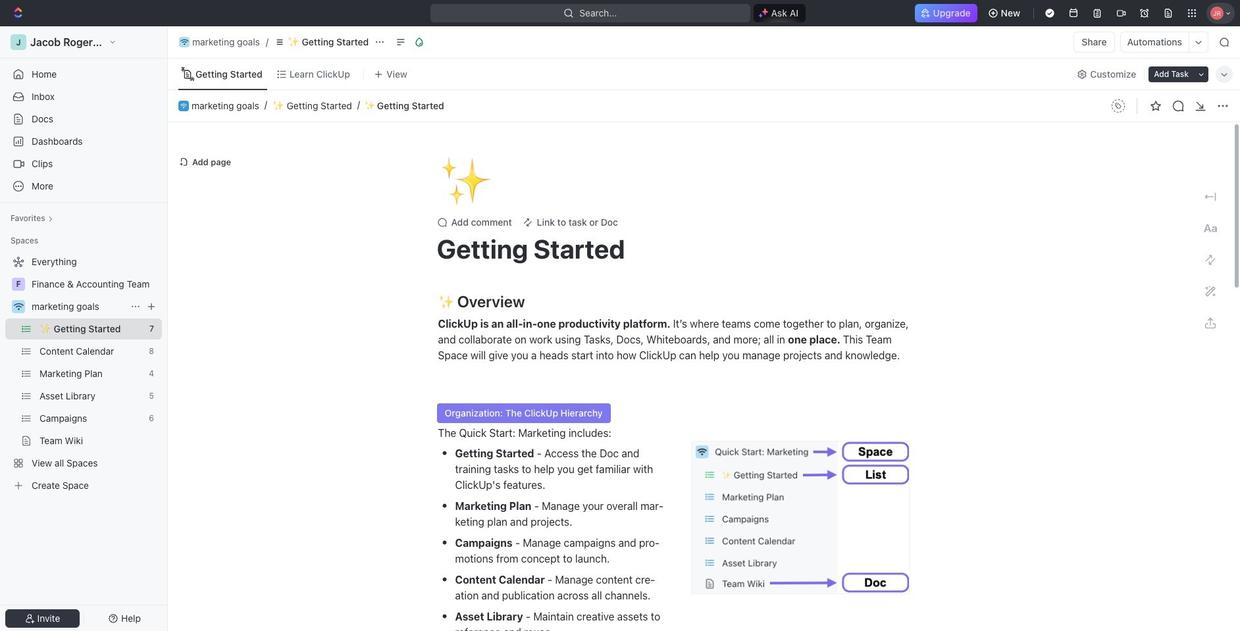 Task type: describe. For each thing, give the bounding box(es) containing it.
tree inside sidebar "navigation"
[[5, 252, 162, 497]]

wifi image inside sidebar "navigation"
[[14, 303, 23, 311]]

finance & accounting team, , element
[[12, 278, 25, 291]]

dropdown menu image
[[1108, 95, 1129, 117]]



Task type: vqa. For each thing, say whether or not it's contained in the screenshot.
the topmost wifi icon
yes



Task type: locate. For each thing, give the bounding box(es) containing it.
tree
[[5, 252, 162, 497]]

wifi image
[[180, 39, 189, 45], [14, 303, 23, 311]]

wifi image
[[180, 103, 187, 109]]

1 horizontal spatial wifi image
[[180, 39, 189, 45]]

jacob rogers's workspace, , element
[[11, 34, 26, 50]]

wifi image down finance & accounting team, , element
[[14, 303, 23, 311]]

0 horizontal spatial wifi image
[[14, 303, 23, 311]]

sidebar navigation
[[0, 26, 171, 632]]

0 vertical spatial wifi image
[[180, 39, 189, 45]]

1 vertical spatial wifi image
[[14, 303, 23, 311]]

wifi image up wifi icon
[[180, 39, 189, 45]]



